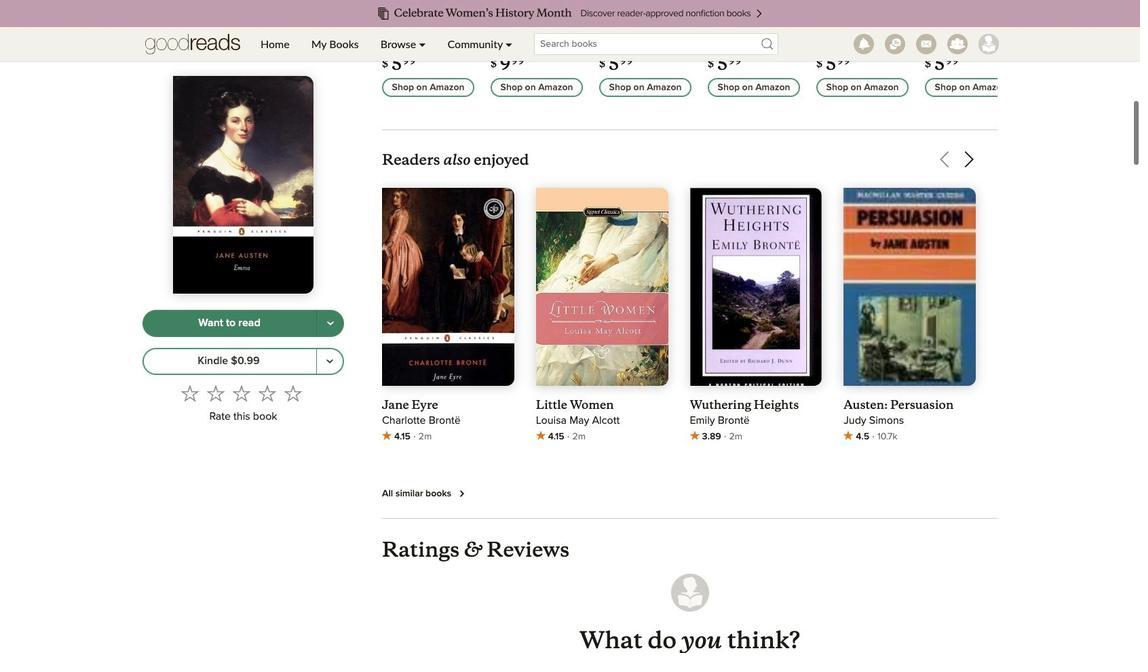 Task type: describe. For each thing, give the bounding box(es) containing it.
rate 1 out of 5 image
[[181, 385, 199, 402]]

4.15 stars, 2 million ratings figure for fourth "book cover" image from right
[[382, 429, 514, 445]]

Search by book title or ISBN text field
[[534, 33, 779, 55]]

1 4 and a half stars element from the left
[[382, 0, 475, 13]]

rate 4 out of 5 image
[[258, 385, 276, 402]]

4 and a half stars image for 1st 4 and a half stars element from the right
[[708, 0, 773, 8]]

rate 2 out of 5 image
[[207, 385, 224, 402]]

1 vertical spatial profile image for kendall parks. image
[[671, 574, 709, 612]]

3 book cover image from the left
[[690, 188, 822, 401]]

rate 5 out of 5 image
[[284, 385, 302, 402]]

3 4 and a half stars element from the left
[[599, 0, 692, 13]]

4 and a half stars image for 3rd 4 and a half stars element
[[599, 0, 664, 8]]

4.15 stars, 2 million ratings figure for third "book cover" image from the right
[[536, 429, 668, 445]]

4 4 and a half stars element from the left
[[708, 0, 800, 13]]



Task type: locate. For each thing, give the bounding box(es) containing it.
rating 0 out of 5 group
[[177, 381, 306, 406]]

3.89 stars, 2 million ratings figure
[[690, 429, 822, 445]]

4.5 stars, 10.7 thousand ratings figure
[[844, 429, 976, 445]]

0 horizontal spatial profile image for kendall parks. image
[[671, 574, 709, 612]]

1 horizontal spatial 4.15 stars, 2 million ratings figure
[[536, 429, 668, 445]]

celebrate women's history month with new nonfiction image
[[27, 0, 1113, 27]]

4 book cover image from the left
[[844, 188, 976, 399]]

profile image for kendall parks. image
[[979, 34, 999, 54], [671, 574, 709, 612]]

4 and a half stars element
[[382, 0, 475, 13], [491, 0, 583, 13], [599, 0, 692, 13], [708, 0, 800, 13]]

list with 6 items list
[[382, 0, 1034, 97]]

1 horizontal spatial profile image for kendall parks. image
[[979, 34, 999, 54]]

4 and a half stars image
[[382, 0, 447, 8], [491, 0, 555, 8], [599, 0, 664, 8], [708, 0, 773, 8]]

2 4.15 stars, 2 million ratings figure from the left
[[536, 429, 668, 445]]

home image
[[145, 27, 240, 61]]

4 and a half stars image for 4th 4 and a half stars element from right
[[382, 0, 447, 8]]

None search field
[[523, 33, 790, 55]]

rate this book element
[[143, 381, 344, 427]]

0 vertical spatial profile image for kendall parks. image
[[979, 34, 999, 54]]

3 4 and a half stars image from the left
[[599, 0, 664, 8]]

1 4.15 stars, 2 million ratings figure from the left
[[382, 429, 514, 445]]

2 book cover image from the left
[[536, 188, 668, 401]]

4 and a half stars image for 3rd 4 and a half stars element from the right
[[491, 0, 555, 8]]

4 4 and a half stars image from the left
[[708, 0, 773, 8]]

rate 3 out of 5 image
[[233, 385, 250, 402]]

2 4 and a half stars image from the left
[[491, 0, 555, 8]]

1 4 and a half stars image from the left
[[382, 0, 447, 8]]

1 book cover image from the left
[[382, 188, 514, 396]]

4.15 stars, 2 million ratings figure
[[382, 429, 514, 445], [536, 429, 668, 445]]

2 4 and a half stars element from the left
[[491, 0, 583, 13]]

book cover image
[[382, 188, 514, 396], [536, 188, 668, 401], [690, 188, 822, 401], [844, 188, 976, 399]]

0 horizontal spatial 4.15 stars, 2 million ratings figure
[[382, 429, 514, 445]]



Task type: vqa. For each thing, say whether or not it's contained in the screenshot.
the into
no



